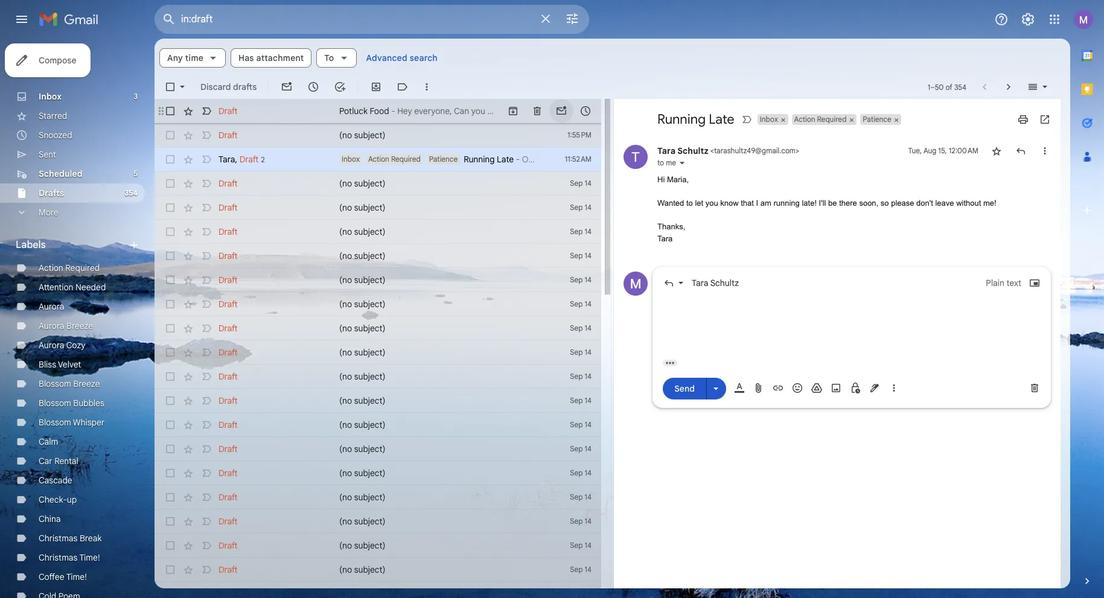 Task type: locate. For each thing, give the bounding box(es) containing it.
running inside row
[[464, 154, 495, 165]]

late for running late -
[[497, 154, 514, 165]]

let
[[695, 199, 704, 208]]

action required down food
[[368, 155, 421, 164]]

toolbar
[[501, 129, 598, 141]]

0 vertical spatial time!
[[79, 553, 100, 564]]

patience right the action required button
[[863, 115, 892, 124]]

14 for 7th row from the bottom
[[585, 445, 592, 454]]

18 (no subject) link from the top
[[339, 564, 535, 576]]

1 (no subject) link from the top
[[339, 129, 495, 141]]

14 for 18th row from the top
[[585, 517, 592, 526]]

inbox down potluck on the left of page
[[342, 155, 360, 164]]

6 subject) from the top
[[354, 275, 386, 286]]

required inside row
[[391, 155, 421, 164]]

7 row from the top
[[155, 244, 602, 268]]

late inside row
[[497, 154, 514, 165]]

older image
[[1003, 81, 1015, 93]]

8 row from the top
[[155, 268, 602, 292]]

2 christmas from the top
[[39, 553, 78, 564]]

subject) for 20th row from the top
[[354, 565, 386, 576]]

1 sep from the top
[[570, 179, 583, 188]]

sep 14 for 14th row from the bottom
[[570, 275, 592, 284]]

tue,
[[909, 146, 922, 155]]

0 vertical spatial patience
[[863, 115, 892, 124]]

time! down break
[[79, 553, 100, 564]]

1 vertical spatial to
[[687, 199, 693, 208]]

None checkbox
[[164, 81, 176, 93], [164, 105, 176, 117], [164, 153, 176, 166], [164, 178, 176, 190], [164, 250, 176, 262], [164, 274, 176, 286], [164, 395, 176, 407], [164, 419, 176, 431], [164, 443, 176, 455], [164, 468, 176, 480], [164, 492, 176, 504], [164, 516, 176, 528], [164, 540, 176, 552], [164, 564, 176, 576], [164, 81, 176, 93], [164, 105, 176, 117], [164, 153, 176, 166], [164, 178, 176, 190], [164, 250, 176, 262], [164, 274, 176, 286], [164, 395, 176, 407], [164, 419, 176, 431], [164, 443, 176, 455], [164, 468, 176, 480], [164, 492, 176, 504], [164, 516, 176, 528], [164, 540, 176, 552], [164, 564, 176, 576]]

1 vertical spatial patience
[[429, 155, 458, 164]]

running for running late -
[[464, 154, 495, 165]]

breeze
[[66, 321, 93, 332], [73, 379, 100, 390]]

4 subject) from the top
[[354, 227, 386, 237]]

(no subject) link for 14th row from the top
[[339, 419, 535, 431]]

10 row from the top
[[155, 317, 602, 341]]

15 sep from the top
[[570, 517, 583, 526]]

5 row from the top
[[155, 196, 602, 220]]

draft for 12th row from the bottom
[[219, 323, 238, 334]]

search mail image
[[158, 8, 180, 30]]

action required up the >
[[795, 115, 847, 124]]

thanks,
[[658, 222, 686, 231]]

draft for 14th row from the top
[[219, 420, 238, 431]]

2 aurora from the top
[[39, 321, 64, 332]]

christmas time!
[[39, 553, 100, 564]]

advanced search options image
[[561, 7, 585, 31]]

2 vertical spatial action
[[39, 263, 63, 274]]

2 horizontal spatial inbox
[[760, 115, 778, 124]]

1 vertical spatial blossom
[[39, 398, 71, 409]]

11 (no subject) link from the top
[[339, 395, 535, 407]]

there
[[840, 199, 858, 208]]

blossom breeze
[[39, 379, 100, 390]]

1 subject) from the top
[[354, 130, 386, 141]]

6 (no from the top
[[339, 275, 352, 286]]

more image
[[421, 81, 433, 93]]

patience left running late -
[[429, 155, 458, 164]]

1 horizontal spatial required
[[391, 155, 421, 164]]

3 (no subject) link from the top
[[339, 202, 535, 214]]

that
[[741, 199, 754, 208]]

7 sep 14 from the top
[[570, 324, 592, 333]]

14 for 17th row from the top
[[585, 493, 592, 502]]

sep for seventh row from the top of the "running late" main content
[[570, 251, 583, 260]]

action required inside button
[[795, 115, 847, 124]]

1 vertical spatial running
[[464, 154, 495, 165]]

10 (no subject) from the top
[[339, 371, 386, 382]]

7 subject) from the top
[[354, 299, 386, 310]]

discard drafts button
[[196, 76, 262, 98]]

9 (no subject) from the top
[[339, 347, 386, 358]]

0 vertical spatial -
[[392, 106, 395, 117]]

action required for the action required button
[[795, 115, 847, 124]]

1 vertical spatial aurora
[[39, 321, 64, 332]]

3 aurora from the top
[[39, 340, 64, 351]]

inbox for inbox link
[[39, 91, 62, 102]]

14 for 16th row from the top
[[585, 469, 592, 478]]

5 sep 14 from the top
[[570, 275, 592, 284]]

sep 14
[[570, 179, 592, 188], [570, 203, 592, 212], [570, 227, 592, 236], [570, 251, 592, 260], [570, 275, 592, 284], [570, 300, 592, 309], [570, 324, 592, 333], [570, 348, 592, 357], [570, 372, 592, 381], [570, 396, 592, 405], [570, 420, 592, 429], [570, 445, 592, 454], [570, 469, 592, 478], [570, 493, 592, 502], [570, 517, 592, 526], [570, 541, 592, 550], [570, 565, 592, 574]]

sep 14 for 11th row from the bottom of the "running late" main content
[[570, 348, 592, 357]]

aurora up the bliss
[[39, 340, 64, 351]]

china link
[[39, 514, 61, 525]]

required inside labels navigation
[[65, 263, 100, 274]]

0 vertical spatial running
[[658, 111, 706, 127]]

12 (no subject) link from the top
[[339, 419, 535, 431]]

1 vertical spatial -
[[516, 154, 520, 165]]

2 horizontal spatial action
[[795, 115, 816, 124]]

6 sep from the top
[[570, 300, 583, 309]]

0 vertical spatial blossom
[[39, 379, 71, 390]]

3 subject) from the top
[[354, 202, 386, 213]]

action required for action required "link"
[[39, 263, 100, 274]]

draft for 20th row from the top
[[219, 565, 238, 576]]

354
[[125, 188, 138, 198]]

13 14 from the top
[[585, 469, 592, 478]]

0 vertical spatial action required
[[795, 115, 847, 124]]

inbox inside labels navigation
[[39, 91, 62, 102]]

sep for 14th row from the bottom
[[570, 275, 583, 284]]

17 (no subject) from the top
[[339, 541, 386, 551]]

16 sep from the top
[[570, 541, 583, 550]]

9 sep 14 from the top
[[570, 372, 592, 381]]

calm
[[39, 437, 58, 448]]

4 sep from the top
[[570, 251, 583, 260]]

time! down christmas time! link at the bottom left of page
[[66, 572, 87, 583]]

3 sep from the top
[[570, 227, 583, 236]]

action inside button
[[795, 115, 816, 124]]

labels navigation
[[0, 39, 155, 599]]

2 vertical spatial required
[[65, 263, 100, 274]]

13 row from the top
[[155, 389, 602, 413]]

12 14 from the top
[[585, 445, 592, 454]]

starred link
[[39, 111, 67, 121]]

3 blossom from the top
[[39, 417, 71, 428]]

break
[[80, 533, 102, 544]]

5 sep from the top
[[570, 275, 583, 284]]

snoozed link
[[39, 130, 72, 141]]

thanks, tara
[[658, 222, 686, 243]]

drafts link
[[39, 188, 64, 199]]

1 horizontal spatial -
[[516, 154, 520, 165]]

0 horizontal spatial action required
[[39, 263, 100, 274]]

12 (no from the top
[[339, 420, 352, 431]]

to
[[325, 53, 334, 63]]

action
[[795, 115, 816, 124], [368, 155, 390, 164], [39, 263, 63, 274]]

attention needed link
[[39, 282, 106, 293]]

attention
[[39, 282, 73, 293]]

16 (no subject) from the top
[[339, 516, 386, 527]]

snoozed
[[39, 130, 72, 141]]

action down food
[[368, 155, 390, 164]]

1 vertical spatial inbox
[[760, 115, 778, 124]]

draft for tenth row from the bottom
[[219, 371, 238, 382]]

check-up link
[[39, 495, 77, 506]]

(no subject) link for second row
[[339, 129, 495, 141]]

needed
[[76, 282, 106, 293]]

christmas down 'china' at the left
[[39, 533, 78, 544]]

discard
[[201, 82, 231, 92]]

4 row from the top
[[155, 172, 602, 196]]

0 vertical spatial breeze
[[66, 321, 93, 332]]

subject) for 11th row from the bottom of the "running late" main content
[[354, 347, 386, 358]]

2 14 from the top
[[585, 203, 592, 212]]

breeze up cozy
[[66, 321, 93, 332]]

sep for 18th row from the top
[[570, 517, 583, 526]]

1 christmas from the top
[[39, 533, 78, 544]]

inbox for inbox button
[[760, 115, 778, 124]]

(no subject) for 11th row from the bottom of the "running late" main content
[[339, 347, 386, 358]]

1 vertical spatial time!
[[66, 572, 87, 583]]

draft for seventh row from the top of the "running late" main content
[[219, 251, 238, 262]]

action for the action required button
[[795, 115, 816, 124]]

0 vertical spatial late
[[709, 111, 735, 127]]

- for potluck food -
[[392, 106, 395, 117]]

tara schultz cell
[[658, 146, 800, 156]]

7 sep from the top
[[570, 324, 583, 333]]

schultz for tara schultz
[[711, 278, 739, 289]]

0 horizontal spatial running
[[464, 154, 495, 165]]

aug
[[924, 146, 937, 155]]

action up attention
[[39, 263, 63, 274]]

15 subject) from the top
[[354, 492, 386, 503]]

7 (no subject) from the top
[[339, 299, 386, 310]]

14 14 from the top
[[585, 493, 592, 502]]

1 horizontal spatial running
[[658, 111, 706, 127]]

plain
[[987, 278, 1005, 289]]

14 for 14th row from the bottom
[[585, 275, 592, 284]]

1 vertical spatial action required
[[368, 155, 421, 164]]

1 (no subject) from the top
[[339, 130, 386, 141]]

1 (no from the top
[[339, 130, 352, 141]]

has
[[239, 53, 254, 63]]

0 horizontal spatial action
[[39, 263, 63, 274]]

christmas break
[[39, 533, 102, 544]]

subject) for fourth row from the top of the "running late" main content
[[354, 178, 386, 189]]

clear search image
[[534, 7, 558, 31]]

bliss
[[39, 359, 56, 370]]

(no subject) link for 11th row from the bottom of the "running late" main content
[[339, 347, 535, 359]]

2 vertical spatial inbox
[[342, 155, 360, 164]]

14 sep from the top
[[570, 493, 583, 502]]

18 (no subject) from the top
[[339, 565, 386, 576]]

1 horizontal spatial schultz
[[711, 278, 739, 289]]

18 subject) from the top
[[354, 565, 386, 576]]

car
[[39, 456, 52, 467]]

1 horizontal spatial action required
[[368, 155, 421, 164]]

running
[[774, 199, 800, 208]]

me
[[666, 158, 676, 167]]

7 (no subject) link from the top
[[339, 298, 535, 310]]

potluck food -
[[339, 106, 398, 117]]

tarashultz49@gmail.com
[[715, 146, 796, 155]]

starred
[[39, 111, 67, 121]]

christmas up coffee time! link
[[39, 553, 78, 564]]

3 row from the top
[[155, 147, 602, 172]]

2 (no subject) from the top
[[339, 178, 386, 189]]

tab list
[[1071, 39, 1105, 555]]

without
[[957, 199, 982, 208]]

blossom down blossom breeze
[[39, 398, 71, 409]]

13 sep 14 from the top
[[570, 469, 592, 478]]

soon,
[[860, 199, 879, 208]]

tue, aug 15, 12:00 am
[[909, 146, 979, 155]]

0 vertical spatial action
[[795, 115, 816, 124]]

13 sep from the top
[[570, 469, 583, 478]]

cozy
[[66, 340, 85, 351]]

0 vertical spatial inbox
[[39, 91, 62, 102]]

13 (no subject) link from the top
[[339, 443, 535, 455]]

1 horizontal spatial late
[[709, 111, 735, 127]]

(no subject) link for seventh row from the top of the "running late" main content
[[339, 250, 535, 262]]

car rental link
[[39, 456, 78, 467]]

- for running late -
[[516, 154, 520, 165]]

draft for fourth row from the top of the "running late" main content
[[219, 178, 238, 189]]

action inside labels navigation
[[39, 263, 63, 274]]

,
[[235, 154, 237, 165]]

12 sep 14 from the top
[[570, 445, 592, 454]]

me!
[[984, 199, 997, 208]]

15 (no subject) link from the top
[[339, 492, 535, 504]]

6 sep 14 from the top
[[570, 300, 592, 309]]

2 blossom from the top
[[39, 398, 71, 409]]

1 vertical spatial required
[[391, 155, 421, 164]]

6 row from the top
[[155, 220, 602, 244]]

1 14 from the top
[[585, 179, 592, 188]]

1 blossom from the top
[[39, 379, 71, 390]]

rental
[[54, 456, 78, 467]]

4 (no subject) from the top
[[339, 227, 386, 237]]

not important switch
[[741, 114, 753, 126]]

14 (no subject) link from the top
[[339, 468, 535, 480]]

required
[[818, 115, 847, 124], [391, 155, 421, 164], [65, 263, 100, 274]]

14 for ninth row from the bottom of the "running late" main content
[[585, 396, 592, 405]]

aurora down aurora link
[[39, 321, 64, 332]]

schultz
[[678, 146, 709, 156], [711, 278, 739, 289]]

sep 14 for 16th row from the top
[[570, 469, 592, 478]]

any time
[[167, 53, 204, 63]]

sep 14 for 18th row from the top
[[570, 517, 592, 526]]

15,
[[939, 146, 948, 155]]

(no subject)
[[339, 130, 386, 141], [339, 178, 386, 189], [339, 202, 386, 213], [339, 227, 386, 237], [339, 251, 386, 262], [339, 275, 386, 286], [339, 299, 386, 310], [339, 323, 386, 334], [339, 347, 386, 358], [339, 371, 386, 382], [339, 396, 386, 407], [339, 420, 386, 431], [339, 444, 386, 455], [339, 468, 386, 479], [339, 492, 386, 503], [339, 516, 386, 527], [339, 541, 386, 551], [339, 565, 386, 576]]

1 horizontal spatial patience
[[863, 115, 892, 124]]

10 (no subject) link from the top
[[339, 371, 535, 383]]

(no subject) link for ninth row from the bottom of the "running late" main content
[[339, 395, 535, 407]]

gmail image
[[39, 7, 104, 31]]

2 vertical spatial aurora
[[39, 340, 64, 351]]

4 (no subject) link from the top
[[339, 226, 535, 238]]

10 (no from the top
[[339, 371, 352, 382]]

time!
[[79, 553, 100, 564], [66, 572, 87, 583]]

10 sep from the top
[[570, 396, 583, 405]]

6 (no subject) from the top
[[339, 275, 386, 286]]

8 sep 14 from the top
[[570, 348, 592, 357]]

0 horizontal spatial inbox
[[39, 91, 62, 102]]

hi
[[658, 175, 665, 184]]

16 subject) from the top
[[354, 516, 386, 527]]

inbox inside button
[[760, 115, 778, 124]]

sep 14 for ninth row from the bottom of the "running late" main content
[[570, 396, 592, 405]]

(no subject) link for tenth row from the bottom
[[339, 371, 535, 383]]

aurora for aurora link
[[39, 301, 64, 312]]

draft for 14th row from the bottom
[[219, 275, 238, 286]]

running late
[[658, 111, 735, 127]]

2 vertical spatial blossom
[[39, 417, 71, 428]]

16 (no subject) link from the top
[[339, 516, 535, 528]]

8 (no subject) from the top
[[339, 323, 386, 334]]

action required up the attention needed
[[39, 263, 100, 274]]

0 vertical spatial required
[[818, 115, 847, 124]]

running for running late
[[658, 111, 706, 127]]

attention needed
[[39, 282, 106, 293]]

late for running late
[[709, 111, 735, 127]]

8 (no from the top
[[339, 323, 352, 334]]

action required inside labels navigation
[[39, 263, 100, 274]]

subject) for 17th row from the top
[[354, 492, 386, 503]]

sep for 16th row from the top
[[570, 469, 583, 478]]

1 vertical spatial christmas
[[39, 553, 78, 564]]

row
[[155, 99, 602, 123], [155, 123, 602, 147], [155, 147, 602, 172], [155, 172, 602, 196], [155, 196, 602, 220], [155, 220, 602, 244], [155, 244, 602, 268], [155, 268, 602, 292], [155, 292, 602, 317], [155, 317, 602, 341], [155, 341, 602, 365], [155, 365, 602, 389], [155, 389, 602, 413], [155, 413, 602, 437], [155, 437, 602, 461], [155, 461, 602, 486], [155, 486, 602, 510], [155, 510, 602, 534], [155, 534, 602, 558], [155, 558, 602, 582], [155, 582, 602, 599]]

attachment
[[256, 53, 304, 63]]

subject) for 14th row from the bottom
[[354, 275, 386, 286]]

sep
[[570, 179, 583, 188], [570, 203, 583, 212], [570, 227, 583, 236], [570, 251, 583, 260], [570, 275, 583, 284], [570, 300, 583, 309], [570, 324, 583, 333], [570, 348, 583, 357], [570, 372, 583, 381], [570, 396, 583, 405], [570, 420, 583, 429], [570, 445, 583, 454], [570, 469, 583, 478], [570, 493, 583, 502], [570, 517, 583, 526], [570, 541, 583, 550], [570, 565, 583, 574]]

toggle split pane mode image
[[1027, 81, 1040, 93]]

0 horizontal spatial schultz
[[678, 146, 709, 156]]

14 for 14th row from the top
[[585, 420, 592, 429]]

aurora down attention
[[39, 301, 64, 312]]

14
[[585, 179, 592, 188], [585, 203, 592, 212], [585, 227, 592, 236], [585, 251, 592, 260], [585, 275, 592, 284], [585, 300, 592, 309], [585, 324, 592, 333], [585, 348, 592, 357], [585, 372, 592, 381], [585, 396, 592, 405], [585, 420, 592, 429], [585, 445, 592, 454], [585, 469, 592, 478], [585, 493, 592, 502], [585, 517, 592, 526], [585, 541, 592, 550], [585, 565, 592, 574]]

inbox right "not important" switch
[[760, 115, 778, 124]]

settings image
[[1021, 12, 1036, 27]]

to left let
[[687, 199, 693, 208]]

required inside button
[[818, 115, 847, 124]]

running
[[658, 111, 706, 127], [464, 154, 495, 165]]

14 (no subject) from the top
[[339, 468, 386, 479]]

2 vertical spatial action required
[[39, 263, 100, 274]]

aurora link
[[39, 301, 64, 312]]

11 sep 14 from the top
[[570, 420, 592, 429]]

aurora breeze link
[[39, 321, 93, 332]]

1 vertical spatial breeze
[[73, 379, 100, 390]]

12 sep from the top
[[570, 445, 583, 454]]

(no subject) for 12th row from the bottom
[[339, 323, 386, 334]]

0 horizontal spatial to
[[658, 158, 664, 167]]

0 horizontal spatial late
[[497, 154, 514, 165]]

<
[[711, 146, 715, 155]]

2 horizontal spatial action required
[[795, 115, 847, 124]]

1 vertical spatial late
[[497, 154, 514, 165]]

1 horizontal spatial action
[[368, 155, 390, 164]]

17 (no subject) link from the top
[[339, 540, 535, 552]]

action required
[[795, 115, 847, 124], [368, 155, 421, 164], [39, 263, 100, 274]]

blossom for blossom breeze
[[39, 379, 71, 390]]

0 horizontal spatial -
[[392, 106, 395, 117]]

14 subject) from the top
[[354, 468, 386, 479]]

1 vertical spatial schultz
[[711, 278, 739, 289]]

to left me at the top of page
[[658, 158, 664, 167]]

4 14 from the top
[[585, 251, 592, 260]]

breeze for blossom breeze
[[73, 379, 100, 390]]

add to tasks image
[[334, 81, 346, 93]]

7 14 from the top
[[585, 324, 592, 333]]

christmas break link
[[39, 533, 102, 544]]

None search field
[[155, 5, 590, 34]]

christmas for christmas break
[[39, 533, 78, 544]]

patience
[[863, 115, 892, 124], [429, 155, 458, 164]]

action up the >
[[795, 115, 816, 124]]

sep 14 for seventh row from the top of the "running late" main content
[[570, 251, 592, 260]]

1 horizontal spatial inbox
[[342, 155, 360, 164]]

plain text
[[987, 278, 1022, 289]]

5 14 from the top
[[585, 275, 592, 284]]

None checkbox
[[164, 129, 176, 141], [164, 202, 176, 214], [164, 226, 176, 238], [164, 298, 176, 310], [164, 323, 176, 335], [164, 347, 176, 359], [164, 371, 176, 383], [164, 588, 176, 599], [164, 129, 176, 141], [164, 202, 176, 214], [164, 226, 176, 238], [164, 298, 176, 310], [164, 323, 176, 335], [164, 347, 176, 359], [164, 371, 176, 383], [164, 588, 176, 599]]

2 (no subject) link from the top
[[339, 178, 535, 190]]

2
[[261, 155, 265, 164]]

0 horizontal spatial patience
[[429, 155, 458, 164]]

blossom down bliss velvet
[[39, 379, 71, 390]]

breeze up bubbles
[[73, 379, 100, 390]]

17 (no from the top
[[339, 541, 352, 551]]

(no subject) for tenth row from the bottom
[[339, 371, 386, 382]]

aurora
[[39, 301, 64, 312], [39, 321, 64, 332], [39, 340, 64, 351]]

Not starred checkbox
[[991, 145, 1003, 157]]

tara inside row
[[219, 154, 235, 165]]

0 vertical spatial schultz
[[678, 146, 709, 156]]

14 (no from the top
[[339, 468, 352, 479]]

formatting options element
[[734, 382, 746, 394]]

scheduled
[[39, 169, 82, 179]]

10 14 from the top
[[585, 396, 592, 405]]

0 horizontal spatial required
[[65, 263, 100, 274]]

labels heading
[[16, 239, 128, 251]]

(no subject) for ninth row from the bottom of the "running late" main content
[[339, 396, 386, 407]]

draft for second row
[[219, 130, 238, 141]]

tue, aug 15, 12:00 am cell
[[909, 145, 979, 157]]

blossom up calm
[[39, 417, 71, 428]]

11 subject) from the top
[[354, 396, 386, 407]]

inbox up the starred link
[[39, 91, 62, 102]]

2 horizontal spatial required
[[818, 115, 847, 124]]

food
[[370, 106, 389, 117]]

patience inside button
[[863, 115, 892, 124]]

1 vertical spatial action
[[368, 155, 390, 164]]

sep 14 for 13th row from the bottom
[[570, 300, 592, 309]]

0 vertical spatial christmas
[[39, 533, 78, 544]]

late
[[709, 111, 735, 127], [497, 154, 514, 165]]

(no subject) for 17th row from the top
[[339, 492, 386, 503]]

draft for sixth row from the top of the "running late" main content
[[219, 227, 238, 237]]

0 vertical spatial aurora
[[39, 301, 64, 312]]

move to inbox image
[[370, 81, 383, 93]]



Task type: vqa. For each thing, say whether or not it's contained in the screenshot.
Mode
no



Task type: describe. For each thing, give the bounding box(es) containing it.
16 14 from the top
[[585, 541, 592, 550]]

time! for christmas time!
[[79, 553, 100, 564]]

schultz for tara schultz < tarashultz49@gmail.com >
[[678, 146, 709, 156]]

please
[[892, 199, 915, 208]]

running late -
[[464, 154, 522, 165]]

14 for seventh row from the top of the "running late" main content
[[585, 251, 592, 260]]

draft for 11th row from the bottom of the "running late" main content
[[219, 347, 238, 358]]

(no subject) for 16th row from the top
[[339, 468, 386, 479]]

so
[[881, 199, 889, 208]]

(no subject) link for 17th row from the bottom
[[339, 202, 535, 214]]

17 sep from the top
[[570, 565, 583, 574]]

14 row from the top
[[155, 413, 602, 437]]

7 (no from the top
[[339, 299, 352, 310]]

subject) for sixth row from the top of the "running late" main content
[[354, 227, 386, 237]]

11 (no from the top
[[339, 396, 352, 407]]

advanced
[[366, 53, 408, 63]]

velvet
[[58, 359, 81, 370]]

bliss velvet link
[[39, 359, 81, 370]]

3:38 pm
[[567, 106, 592, 115]]

sep for tenth row from the bottom
[[570, 372, 583, 381]]

patience button
[[861, 114, 893, 125]]

tara inside "thanks, tara"
[[658, 234, 673, 243]]

am
[[761, 199, 772, 208]]

time! for coffee time!
[[66, 572, 87, 583]]

drafts
[[39, 188, 64, 199]]

blossom bubbles link
[[39, 398, 104, 409]]

time
[[185, 53, 204, 63]]

draft for 13th row from the bottom
[[219, 299, 238, 310]]

be
[[829, 199, 838, 208]]

(no subject) link for fourth row from the top of the "running late" main content
[[339, 178, 535, 190]]

has attachment
[[239, 53, 304, 63]]

tara for tara schultz < tarashultz49@gmail.com >
[[658, 146, 676, 156]]

(no subject) link for sixth row from the top of the "running late" main content
[[339, 226, 535, 238]]

potluck
[[339, 106, 368, 117]]

labels
[[16, 239, 46, 251]]

14 for fourth row from the top of the "running late" main content
[[585, 179, 592, 188]]

action required button
[[792, 114, 848, 125]]

3 sep 14 from the top
[[570, 227, 592, 236]]

hi maria,
[[658, 175, 691, 184]]

sep for 11th row from the bottom of the "running late" main content
[[570, 348, 583, 357]]

cascade link
[[39, 475, 72, 486]]

search
[[410, 53, 438, 63]]

tara for tara schultz
[[692, 278, 709, 289]]

12 row from the top
[[155, 365, 602, 389]]

action for action required "link"
[[39, 263, 63, 274]]

discard drafts
[[201, 82, 257, 92]]

subject) for 16th row from the top
[[354, 468, 386, 479]]

(no subject) for 14th row from the top
[[339, 420, 386, 431]]

whisper
[[73, 417, 105, 428]]

18 row from the top
[[155, 510, 602, 534]]

compose button
[[5, 43, 91, 77]]

aurora for aurora breeze
[[39, 321, 64, 332]]

sep for 17th row from the top
[[570, 493, 583, 502]]

action required inside row
[[368, 155, 421, 164]]

coffee time! link
[[39, 572, 87, 583]]

aurora breeze
[[39, 321, 93, 332]]

19 row from the top
[[155, 534, 602, 558]]

aurora for aurora cozy
[[39, 340, 64, 351]]

required for the action required button
[[818, 115, 847, 124]]

17 sep 14 from the top
[[570, 565, 592, 574]]

christmas for christmas time!
[[39, 553, 78, 564]]

17 row from the top
[[155, 486, 602, 510]]

(no subject) for 7th row from the bottom
[[339, 444, 386, 455]]

coffee
[[39, 572, 64, 583]]

drafts
[[233, 82, 257, 92]]

15 row from the top
[[155, 437, 602, 461]]

Search mail text field
[[181, 13, 532, 25]]

advanced search button
[[362, 47, 443, 69]]

scheduled link
[[39, 169, 82, 179]]

blossom for blossom whisper
[[39, 417, 71, 428]]

subject) for tenth row from the bottom
[[354, 371, 386, 382]]

main menu image
[[14, 12, 29, 27]]

draft for 18th row from the top
[[219, 516, 238, 527]]

christmas time! link
[[39, 553, 100, 564]]

draft for ninth row from the bottom of the "running late" main content
[[219, 396, 238, 407]]

11 row from the top
[[155, 341, 602, 365]]

1 row from the top
[[155, 99, 602, 123]]

(no subject) for 18th row from the top
[[339, 516, 386, 527]]

(no subject) for 20th row from the top
[[339, 565, 386, 576]]

wanted to let you know that i am running late! i'll be there soon, so please don't leave without me!
[[658, 199, 999, 208]]

4 (no from the top
[[339, 227, 352, 237]]

subject) for 17th row from the bottom
[[354, 202, 386, 213]]

15 (no from the top
[[339, 492, 352, 503]]

any time button
[[159, 48, 226, 68]]

bliss velvet
[[39, 359, 81, 370]]

more button
[[0, 203, 145, 222]]

2 row from the top
[[155, 123, 602, 147]]

advanced search
[[366, 53, 438, 63]]

1 horizontal spatial to
[[687, 199, 693, 208]]

sep for ninth row from the bottom of the "running late" main content
[[570, 396, 583, 405]]

row containing tara
[[155, 147, 602, 172]]

>
[[796, 146, 800, 155]]

subject) for seventh row from the top of the "running late" main content
[[354, 251, 386, 262]]

0 vertical spatial to
[[658, 158, 664, 167]]

snooze image
[[308, 81, 320, 93]]

maria,
[[667, 175, 689, 184]]

21 row from the top
[[155, 582, 602, 599]]

16 sep 14 from the top
[[570, 541, 592, 550]]

i'll
[[819, 199, 827, 208]]

5 (no from the top
[[339, 251, 352, 262]]

subject) for 18th row from the top
[[354, 516, 386, 527]]

17 subject) from the top
[[354, 541, 386, 551]]

18 (no from the top
[[339, 565, 352, 576]]

9 row from the top
[[155, 292, 602, 317]]

draft for 16th row from the top
[[219, 468, 238, 479]]

bubbles
[[73, 398, 104, 409]]

tara schultz
[[692, 278, 739, 289]]

sep 14 for tenth row from the bottom
[[570, 372, 592, 381]]

sep for fourth row from the top of the "running late" main content
[[570, 179, 583, 188]]

subject) for second row
[[354, 130, 386, 141]]

coffee time!
[[39, 572, 87, 583]]

compose
[[39, 55, 76, 66]]

show trimmed content image
[[663, 360, 678, 367]]

labels image
[[397, 81, 409, 93]]

(no subject) link for 16th row from the top
[[339, 468, 535, 480]]

running late main content
[[155, 39, 1071, 599]]

2 (no from the top
[[339, 178, 352, 189]]

car rental
[[39, 456, 78, 467]]

inbox inside row
[[342, 155, 360, 164]]

3
[[134, 92, 138, 101]]

(no subject) link for 20th row from the top
[[339, 564, 535, 576]]

(no subject) for 13th row from the bottom
[[339, 299, 386, 310]]

blossom whisper
[[39, 417, 105, 428]]

(no subject) link for 18th row from the top
[[339, 516, 535, 528]]

aurora cozy link
[[39, 340, 85, 351]]

blossom bubbles
[[39, 398, 104, 409]]

tara schultz < tarashultz49@gmail.com >
[[658, 146, 800, 156]]

action required link
[[39, 263, 100, 274]]

subject) for 14th row from the top
[[354, 420, 386, 431]]

sep for 13th row from the bottom
[[570, 300, 583, 309]]

sep 14 for fourth row from the top of the "running late" main content
[[570, 179, 592, 188]]

thu, sep 14, 2023, 10:51 am element
[[570, 588, 592, 599]]

tara , draft 2
[[219, 154, 265, 165]]

sep 14 for 12th row from the bottom
[[570, 324, 592, 333]]

subject) for ninth row from the bottom of the "running late" main content
[[354, 396, 386, 407]]

(no subject) for second row
[[339, 130, 386, 141]]

know
[[721, 199, 739, 208]]

discard draft ‪(⌘⇧d)‬ image
[[1029, 382, 1041, 394]]

more
[[39, 207, 58, 218]]

13 (no from the top
[[339, 444, 352, 455]]

2 sep 14 from the top
[[570, 203, 592, 212]]

toolbar inside row
[[501, 129, 598, 141]]

up
[[67, 495, 77, 506]]

sep 14 for 17th row from the top
[[570, 493, 592, 502]]

blossom whisper link
[[39, 417, 105, 428]]

subject) for 13th row from the bottom
[[354, 299, 386, 310]]

17 14 from the top
[[585, 565, 592, 574]]

draft for 7th row from the bottom
[[219, 444, 238, 455]]

required for action required "link"
[[65, 263, 100, 274]]

draft for 17th row from the top
[[219, 492, 238, 503]]

16 row from the top
[[155, 461, 602, 486]]

sep for 14th row from the top
[[570, 420, 583, 429]]

support image
[[995, 12, 1009, 27]]

20 row from the top
[[155, 558, 602, 582]]

late!
[[802, 199, 817, 208]]

11:52 am
[[565, 155, 592, 164]]

sent
[[39, 149, 56, 160]]

has attachment button
[[231, 48, 312, 68]]

3 (no from the top
[[339, 202, 352, 213]]

inbox button
[[758, 114, 780, 125]]

check-up
[[39, 495, 77, 506]]

9 (no from the top
[[339, 347, 352, 358]]

aurora cozy
[[39, 340, 85, 351]]

(no subject) for 17th row from the bottom
[[339, 202, 386, 213]]

3 14 from the top
[[585, 227, 592, 236]]

draft for 17th row from the bottom
[[219, 202, 238, 213]]

2 sep from the top
[[570, 203, 583, 212]]

draft for first row from the top
[[219, 106, 238, 117]]

sent link
[[39, 149, 56, 160]]

16 (no from the top
[[339, 516, 352, 527]]

breeze for aurora breeze
[[66, 321, 93, 332]]

(no subject) for sixth row from the top of the "running late" main content
[[339, 227, 386, 237]]

to me
[[658, 158, 676, 167]]

blossom breeze link
[[39, 379, 100, 390]]

sep 14 for 14th row from the top
[[570, 420, 592, 429]]

i
[[757, 199, 759, 208]]

(no subject) link for 12th row from the bottom
[[339, 323, 535, 335]]

to button
[[317, 48, 357, 68]]

sep for 12th row from the bottom
[[570, 324, 583, 333]]

wanted
[[658, 199, 685, 208]]



